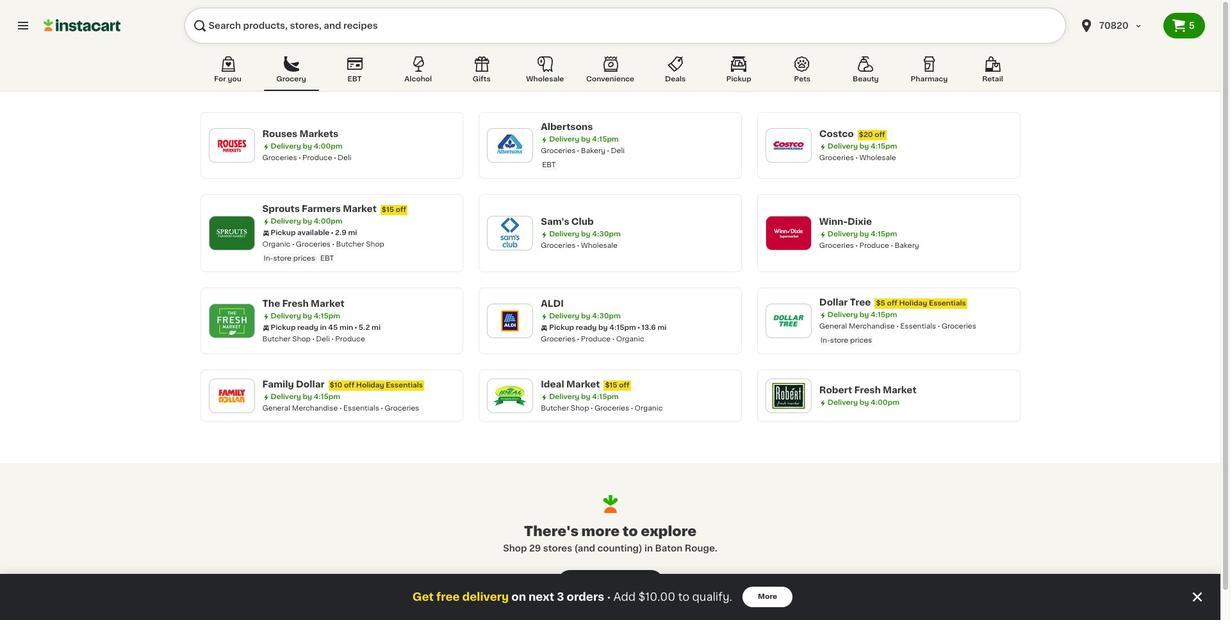 Task type: describe. For each thing, give the bounding box(es) containing it.
ready for aldi
[[576, 324, 597, 331]]

2 vertical spatial organic
[[635, 405, 663, 412]]

deli for rouses markets
[[338, 154, 352, 162]]

baton
[[655, 544, 683, 553]]

2.9 mi
[[335, 229, 357, 237]]

by for rouses markets logo
[[303, 143, 312, 150]]

off for dollar
[[344, 382, 355, 389]]

groceries produce deli
[[262, 154, 352, 162]]

shop down ideal market $15 off
[[571, 405, 589, 412]]

delivery by 4:15pm for 'dollar tree logo'
[[828, 312, 898, 319]]

70820
[[1100, 21, 1129, 30]]

butcher for butcher shop groceries organic
[[541, 405, 569, 412]]

delivery for family dollar logo
[[271, 394, 301, 401]]

4:15pm for 'dollar tree logo'
[[871, 312, 898, 319]]

2.9
[[335, 229, 347, 237]]

pickup for pickup ready in 45 min
[[271, 324, 296, 331]]

deals button
[[648, 54, 703, 91]]

3
[[557, 592, 564, 603]]

convenience
[[586, 76, 635, 83]]

winn-dixie logo image
[[772, 217, 806, 250]]

store for in-store prices
[[831, 337, 849, 344]]

pickup ready in 45 min
[[271, 324, 353, 331]]

in-store prices ebt
[[264, 255, 334, 262]]

the fresh market logo image
[[215, 304, 248, 338]]

beauty button
[[839, 54, 894, 91]]

4:15pm for albertsons logo
[[592, 136, 619, 143]]

there's more to explore shop 29 stores (and counting) in baton rouge.
[[503, 525, 718, 553]]

0 vertical spatial butcher
[[336, 241, 364, 248]]

delivery
[[462, 592, 509, 603]]

delivery for winn-dixie logo
[[828, 231, 858, 238]]

by for ideal market logo
[[581, 394, 591, 401]]

min
[[340, 324, 353, 331]]

delivery by 4:15pm for winn-dixie logo
[[828, 231, 898, 238]]

groceries produce organic
[[541, 336, 645, 343]]

ideal market $15 off
[[541, 380, 630, 389]]

deals
[[665, 76, 686, 83]]

pharmacy
[[911, 76, 948, 83]]

robert fresh market logo image
[[772, 379, 806, 413]]

groceries produce bakery
[[820, 242, 920, 249]]

free
[[436, 592, 460, 603]]

delivery by 4:15pm for family dollar logo
[[271, 394, 340, 401]]

off for tree
[[887, 300, 898, 307]]

sam's club
[[541, 217, 594, 226]]

4:15pm for family dollar logo
[[314, 394, 340, 401]]

family dollar logo image
[[215, 379, 248, 413]]

$10
[[330, 382, 342, 389]]

aldi
[[541, 299, 564, 308]]

in- for in-store prices ebt
[[264, 255, 273, 262]]

tree
[[850, 298, 871, 307]]

more
[[582, 525, 620, 539]]

delivery for 'the fresh market logo'
[[271, 313, 301, 320]]

dollar tree logo image
[[772, 304, 806, 338]]

wholesale button
[[518, 54, 573, 91]]

pickup ready by 4:15pm
[[549, 324, 636, 331]]

in inside "there's more to explore shop 29 stores (and counting) in baton rouge."
[[645, 544, 653, 553]]

holiday for tree
[[900, 300, 928, 307]]

stores
[[543, 544, 573, 553]]

delivery for sprouts farmers market logo
[[271, 218, 301, 225]]

1 vertical spatial 4:00pm
[[314, 218, 343, 225]]

0 horizontal spatial dollar
[[296, 380, 325, 389]]

by for sprouts farmers market logo
[[303, 218, 312, 225]]

orders
[[567, 592, 605, 603]]

$5
[[876, 300, 886, 307]]

5.2 mi
[[359, 324, 381, 331]]

delivery for ideal market logo
[[549, 394, 580, 401]]

delivery by 4:00pm for robert
[[828, 399, 900, 406]]

1 70820 button from the left
[[1072, 8, 1164, 44]]

$10.00
[[639, 592, 676, 603]]

get free delivery on next 3 orders • add $10.00 to qualify.
[[413, 592, 733, 603]]

robert fresh market
[[820, 386, 917, 395]]

merchandise for family dollar
[[292, 405, 338, 412]]

5 button
[[1164, 13, 1206, 38]]

on
[[512, 592, 526, 603]]

by for costco logo
[[860, 143, 869, 150]]

•
[[607, 592, 611, 602]]

to inside get free delivery on next 3 orders • add $10.00 to qualify.
[[678, 592, 690, 603]]

0 vertical spatial dollar
[[820, 298, 848, 307]]

shop categories tab list
[[200, 54, 1021, 91]]

pets button
[[775, 54, 830, 91]]

rouge.
[[685, 544, 718, 553]]

costco $20 off
[[820, 129, 886, 138]]

delivery for sam's club logo
[[549, 231, 580, 238]]

0 horizontal spatial deli
[[316, 336, 330, 343]]

shop down sprouts farmers market $15 off
[[366, 241, 385, 248]]

pickup for pickup available
[[271, 229, 296, 237]]

treatment tracker modal dialog
[[0, 574, 1221, 620]]

delivery by 4:15pm for ideal market logo
[[549, 394, 619, 401]]

delivery by 4:15pm for 'the fresh market logo'
[[271, 313, 340, 320]]

market for sprouts farmers market $15 off
[[343, 204, 377, 213]]

pets
[[795, 76, 811, 83]]

sprouts
[[262, 204, 300, 213]]

counting)
[[598, 544, 643, 553]]

gifts button
[[454, 54, 509, 91]]

grocery button
[[264, 54, 319, 91]]

general for family dollar
[[262, 405, 290, 412]]

essentials inside family dollar $10 off holiday essentials
[[386, 382, 423, 389]]

rouses markets logo image
[[215, 129, 248, 162]]

winn-dixie
[[820, 217, 872, 226]]

alcohol button
[[391, 54, 446, 91]]

4:15pm for 'the fresh market logo'
[[314, 313, 340, 320]]

2 vertical spatial ebt
[[320, 255, 334, 262]]

dixie
[[848, 217, 872, 226]]

4:15pm for ideal market logo
[[592, 394, 619, 401]]

delivery for 'dollar tree logo'
[[828, 312, 858, 319]]

delivery for robert fresh market logo
[[828, 399, 858, 406]]

4:30pm for aldi
[[592, 313, 621, 320]]

market for robert fresh market
[[883, 386, 917, 395]]

to inside "there's more to explore shop 29 stores (and counting) in baton rouge."
[[623, 525, 638, 539]]

the fresh market
[[262, 299, 345, 308]]

you
[[228, 76, 242, 83]]

ideal market logo image
[[494, 379, 527, 413]]

ebt button
[[327, 54, 382, 91]]

costco
[[820, 129, 854, 138]]

fresh for robert
[[855, 386, 881, 395]]

holiday for dollar
[[356, 382, 384, 389]]

ideal
[[541, 380, 564, 389]]

delivery for costco logo
[[828, 143, 858, 150]]

delivery for albertsons logo
[[549, 136, 580, 143]]

robert
[[820, 386, 853, 395]]

4:30pm for sam's club
[[592, 231, 621, 238]]

winn-
[[820, 217, 848, 226]]

butcher shop deli produce
[[262, 336, 365, 343]]

by for 'dollar tree logo'
[[860, 312, 869, 319]]

instacart image
[[44, 18, 121, 33]]

prices for in-store prices ebt
[[293, 255, 315, 262]]

wholesale for delivery by 4:15pm
[[860, 154, 897, 162]]

for you button
[[200, 54, 255, 91]]

general for dollar tree
[[820, 323, 848, 330]]

5
[[1190, 21, 1195, 30]]

mi for the fresh market
[[372, 324, 381, 331]]



Task type: locate. For each thing, give the bounding box(es) containing it.
organic
[[262, 241, 291, 248], [616, 336, 645, 343], [635, 405, 663, 412]]

sam's
[[541, 217, 570, 226]]

0 horizontal spatial bakery
[[581, 147, 606, 154]]

organic groceries butcher shop
[[262, 241, 385, 248]]

0 horizontal spatial wholesale
[[526, 76, 564, 83]]

1 vertical spatial dollar
[[296, 380, 325, 389]]

essentials inside dollar tree $5 off holiday essentials
[[929, 300, 967, 307]]

delivery by 4:15pm up "groceries bakery deli"
[[549, 136, 619, 143]]

pickup left pets
[[727, 76, 752, 83]]

ready up groceries produce organic
[[576, 324, 597, 331]]

sprouts farmers market logo image
[[215, 217, 248, 250]]

delivery down sam's club
[[549, 231, 580, 238]]

by down tree
[[860, 312, 869, 319]]

2 vertical spatial wholesale
[[581, 242, 618, 249]]

$15 inside sprouts farmers market $15 off
[[382, 206, 394, 213]]

produce for groceries produce organic
[[581, 336, 611, 343]]

1 horizontal spatial mi
[[372, 324, 381, 331]]

4:30pm
[[592, 231, 621, 238], [592, 313, 621, 320]]

market up the "butcher shop groceries organic"
[[567, 380, 600, 389]]

butcher down "2.9 mi" at the top
[[336, 241, 364, 248]]

store down pickup available
[[273, 255, 292, 262]]

2 vertical spatial 4:00pm
[[871, 399, 900, 406]]

1 vertical spatial store
[[831, 337, 849, 344]]

mi for aldi
[[658, 324, 667, 331]]

to up the 'counting)'
[[623, 525, 638, 539]]

general down family
[[262, 405, 290, 412]]

store
[[273, 255, 292, 262], [831, 337, 849, 344]]

4:15pm up "groceries bakery deli"
[[592, 136, 619, 143]]

4:00pm down markets on the top left of the page
[[314, 143, 343, 150]]

pickup for pickup ready by 4:15pm
[[549, 324, 574, 331]]

2 delivery by 4:30pm from the top
[[549, 313, 621, 320]]

ready for the fresh market
[[297, 324, 318, 331]]

1 horizontal spatial merchandise
[[849, 323, 895, 330]]

merchandise down $10
[[292, 405, 338, 412]]

produce for groceries produce deli
[[303, 154, 332, 162]]

ebt down the organic groceries butcher shop
[[320, 255, 334, 262]]

None search field
[[185, 8, 1066, 44]]

in- right 'dollar tree logo'
[[821, 337, 831, 344]]

delivery by 4:30pm up "pickup ready by 4:15pm"
[[549, 313, 621, 320]]

4:15pm down $10
[[314, 394, 340, 401]]

1 horizontal spatial fresh
[[855, 386, 881, 395]]

0 vertical spatial general
[[820, 323, 848, 330]]

0 vertical spatial prices
[[293, 255, 315, 262]]

off inside sprouts farmers market $15 off
[[396, 206, 406, 213]]

general merchandise essentials groceries for dollar tree
[[820, 323, 977, 330]]

2 vertical spatial delivery by 4:00pm
[[828, 399, 900, 406]]

delivery by 4:15pm down the fresh market
[[271, 313, 340, 320]]

mi
[[348, 229, 357, 237], [372, 324, 381, 331], [658, 324, 667, 331]]

by up "pickup ready by 4:15pm"
[[581, 313, 591, 320]]

0 horizontal spatial merchandise
[[292, 405, 338, 412]]

delivery for rouses markets logo
[[271, 143, 301, 150]]

1 horizontal spatial bakery
[[895, 242, 920, 249]]

1 vertical spatial delivery by 4:30pm
[[549, 313, 621, 320]]

0 horizontal spatial in
[[320, 324, 327, 331]]

groceries wholesale for 4:30pm
[[541, 242, 618, 249]]

by down the robert fresh market
[[860, 399, 869, 406]]

delivery by 4:15pm for albertsons logo
[[549, 136, 619, 143]]

groceries wholesale down club at left
[[541, 242, 618, 249]]

holiday inside dollar tree $5 off holiday essentials
[[900, 300, 928, 307]]

2 horizontal spatial deli
[[611, 147, 625, 154]]

beauty
[[853, 76, 879, 83]]

essentials
[[929, 300, 967, 307], [901, 323, 937, 330], [386, 382, 423, 389], [344, 405, 379, 412]]

produce
[[303, 154, 332, 162], [860, 242, 890, 249], [335, 336, 365, 343], [581, 336, 611, 343]]

delivery down sprouts
[[271, 218, 301, 225]]

4:15pm down the $20
[[871, 143, 898, 150]]

in- down pickup available
[[264, 255, 273, 262]]

by up groceries produce bakery on the top
[[860, 231, 869, 238]]

delivery down costco
[[828, 143, 858, 150]]

produce down min
[[335, 336, 365, 343]]

0 horizontal spatial $15
[[382, 206, 394, 213]]

delivery by 4:30pm for sam's club
[[549, 231, 621, 238]]

0 horizontal spatial fresh
[[282, 299, 309, 308]]

groceries wholesale down the $20
[[820, 154, 897, 162]]

0 horizontal spatial mi
[[348, 229, 357, 237]]

the
[[262, 299, 280, 308]]

produce down markets on the top left of the page
[[303, 154, 332, 162]]

fresh for the
[[282, 299, 309, 308]]

delivery by 4:15pm down ideal market $15 off
[[549, 394, 619, 401]]

ebt
[[348, 76, 362, 83], [542, 162, 556, 169], [320, 255, 334, 262]]

delivery down family
[[271, 394, 301, 401]]

1 vertical spatial general
[[262, 405, 290, 412]]

holiday inside family dollar $10 off holiday essentials
[[356, 382, 384, 389]]

mi right 13.6 at right bottom
[[658, 324, 667, 331]]

retail
[[983, 76, 1004, 83]]

convenience button
[[581, 54, 640, 91]]

delivery for aldi logo
[[549, 313, 580, 320]]

by for 'the fresh market logo'
[[303, 313, 312, 320]]

prices down the organic groceries butcher shop
[[293, 255, 315, 262]]

1 delivery by 4:30pm from the top
[[549, 231, 621, 238]]

0 horizontal spatial general
[[262, 405, 290, 412]]

delivery by 4:15pm
[[549, 136, 619, 143], [828, 143, 898, 150], [828, 231, 898, 238], [828, 312, 898, 319], [271, 313, 340, 320], [271, 394, 340, 401], [549, 394, 619, 401]]

general merchandise essentials groceries down $10
[[262, 405, 420, 412]]

29
[[529, 544, 541, 553]]

4:00pm down sprouts farmers market $15 off
[[314, 218, 343, 225]]

0 horizontal spatial store
[[273, 255, 292, 262]]

4:15pm for winn-dixie logo
[[871, 231, 898, 238]]

add
[[614, 592, 636, 603]]

general merchandise essentials groceries for family dollar
[[262, 405, 420, 412]]

by for albertsons logo
[[581, 136, 591, 143]]

$15 inside ideal market $15 off
[[605, 382, 618, 389]]

off
[[875, 131, 886, 138], [396, 206, 406, 213], [887, 300, 898, 307], [344, 382, 355, 389], [619, 382, 630, 389]]

sam's club logo image
[[494, 217, 527, 250]]

dollar
[[820, 298, 848, 307], [296, 380, 325, 389]]

shop inside "there's more to explore shop 29 stores (and counting) in baton rouge."
[[503, 544, 527, 553]]

0 vertical spatial organic
[[262, 241, 291, 248]]

delivery down ideal
[[549, 394, 580, 401]]

1 horizontal spatial store
[[831, 337, 849, 344]]

rouses
[[262, 129, 298, 138]]

by for robert fresh market logo
[[860, 399, 869, 406]]

delivery by 4:15pm for costco logo
[[828, 143, 898, 150]]

4:15pm up the "butcher shop groceries organic"
[[592, 394, 619, 401]]

4:15pm up 45
[[314, 313, 340, 320]]

off inside ideal market $15 off
[[619, 382, 630, 389]]

there's
[[524, 525, 579, 539]]

2 horizontal spatial butcher
[[541, 405, 569, 412]]

ebt inside button
[[348, 76, 362, 83]]

4:15pm up groceries produce bakery on the top
[[871, 231, 898, 238]]

for
[[214, 76, 226, 83]]

produce down dixie
[[860, 242, 890, 249]]

alcohol
[[405, 76, 432, 83]]

0 vertical spatial bakery
[[581, 147, 606, 154]]

for you
[[214, 76, 242, 83]]

0 horizontal spatial butcher
[[262, 336, 291, 343]]

fresh right 'the'
[[282, 299, 309, 308]]

in- for in-store prices
[[821, 337, 831, 344]]

1 horizontal spatial deli
[[338, 154, 352, 162]]

explore
[[641, 525, 697, 539]]

by up pickup ready in 45 min at bottom left
[[303, 313, 312, 320]]

1 horizontal spatial wholesale
[[581, 242, 618, 249]]

mi right the "2.9"
[[348, 229, 357, 237]]

pickup available
[[271, 229, 330, 237]]

grocery
[[276, 76, 306, 83]]

fresh right robert in the bottom of the page
[[855, 386, 881, 395]]

1 vertical spatial 4:30pm
[[592, 313, 621, 320]]

13.6
[[642, 324, 656, 331]]

0 vertical spatial in-
[[264, 255, 273, 262]]

1 horizontal spatial in-
[[821, 337, 831, 344]]

(and
[[575, 544, 595, 553]]

1 horizontal spatial ebt
[[348, 76, 362, 83]]

Search field
[[185, 8, 1066, 44]]

wholesale up albertsons
[[526, 76, 564, 83]]

off inside costco $20 off
[[875, 131, 886, 138]]

delivery by 4:30pm
[[549, 231, 621, 238], [549, 313, 621, 320]]

by up 'groceries produce deli'
[[303, 143, 312, 150]]

4:00pm for rouses markets
[[314, 143, 343, 150]]

off inside dollar tree $5 off holiday essentials
[[887, 300, 898, 307]]

2 horizontal spatial ebt
[[542, 162, 556, 169]]

pharmacy button
[[902, 54, 957, 91]]

by down the $20
[[860, 143, 869, 150]]

gifts
[[473, 76, 491, 83]]

next
[[529, 592, 555, 603]]

45
[[328, 324, 338, 331]]

1 horizontal spatial to
[[678, 592, 690, 603]]

4:30pm up "pickup ready by 4:15pm"
[[592, 313, 621, 320]]

by down family dollar $10 off holiday essentials
[[303, 394, 312, 401]]

1 horizontal spatial ready
[[576, 324, 597, 331]]

1 vertical spatial bakery
[[895, 242, 920, 249]]

by up "groceries bakery deli"
[[581, 136, 591, 143]]

bakery up dollar tree $5 off holiday essentials
[[895, 242, 920, 249]]

market up 45
[[311, 299, 345, 308]]

by for family dollar logo
[[303, 394, 312, 401]]

delivery by 4:00pm down the robert fresh market
[[828, 399, 900, 406]]

retail button
[[966, 54, 1021, 91]]

by for sam's club logo
[[581, 231, 591, 238]]

1 vertical spatial holiday
[[356, 382, 384, 389]]

prices for in-store prices
[[851, 337, 873, 344]]

more
[[758, 594, 778, 601]]

merchandise
[[849, 323, 895, 330], [292, 405, 338, 412]]

in left 45
[[320, 324, 327, 331]]

groceries
[[541, 147, 576, 154], [262, 154, 297, 162], [820, 154, 854, 162], [296, 241, 331, 248], [541, 242, 576, 249], [820, 242, 854, 249], [942, 323, 977, 330], [541, 336, 576, 343], [385, 405, 420, 412], [595, 405, 630, 412]]

sprouts farmers market $15 off
[[262, 204, 406, 213]]

by down club at left
[[581, 231, 591, 238]]

0 vertical spatial fresh
[[282, 299, 309, 308]]

by up available
[[303, 218, 312, 225]]

5.2
[[359, 324, 370, 331]]

2 70820 button from the left
[[1079, 8, 1156, 44]]

1 horizontal spatial groceries wholesale
[[820, 154, 897, 162]]

delivery by 4:15pm down the $20
[[828, 143, 898, 150]]

pickup inside button
[[727, 76, 752, 83]]

0 horizontal spatial ebt
[[320, 255, 334, 262]]

store up robert in the bottom of the page
[[831, 337, 849, 344]]

0 vertical spatial delivery by 4:30pm
[[549, 231, 621, 238]]

available
[[297, 229, 330, 237]]

1 horizontal spatial butcher
[[336, 241, 364, 248]]

bakery down albertsons
[[581, 147, 606, 154]]

0 horizontal spatial in-
[[264, 255, 273, 262]]

4:00pm for robert fresh market
[[871, 399, 900, 406]]

delivery down robert in the bottom of the page
[[828, 399, 858, 406]]

delivery down the winn-dixie
[[828, 231, 858, 238]]

off inside family dollar $10 off holiday essentials
[[344, 382, 355, 389]]

to right $10.00
[[678, 592, 690, 603]]

by for winn-dixie logo
[[860, 231, 869, 238]]

delivery by 4:30pm for aldi
[[549, 313, 621, 320]]

delivery by 4:15pm down dixie
[[828, 231, 898, 238]]

produce for groceries produce bakery
[[860, 242, 890, 249]]

shop left 29
[[503, 544, 527, 553]]

deli for albertsons
[[611, 147, 625, 154]]

1 horizontal spatial holiday
[[900, 300, 928, 307]]

to
[[623, 525, 638, 539], [678, 592, 690, 603]]

holiday right $5
[[900, 300, 928, 307]]

0 horizontal spatial ready
[[297, 324, 318, 331]]

0 vertical spatial to
[[623, 525, 638, 539]]

in-
[[264, 255, 273, 262], [821, 337, 831, 344]]

mi right 5.2
[[372, 324, 381, 331]]

pickup for pickup
[[727, 76, 752, 83]]

groceries bakery deli
[[541, 147, 625, 154]]

produce down "pickup ready by 4:15pm"
[[581, 336, 611, 343]]

1 vertical spatial to
[[678, 592, 690, 603]]

pickup button
[[712, 54, 767, 91]]

1 vertical spatial $15
[[605, 382, 618, 389]]

0 vertical spatial in
[[320, 324, 327, 331]]

0 horizontal spatial general merchandise essentials groceries
[[262, 405, 420, 412]]

1 vertical spatial in-
[[821, 337, 831, 344]]

2 horizontal spatial wholesale
[[860, 154, 897, 162]]

1 ready from the left
[[297, 324, 318, 331]]

market
[[343, 204, 377, 213], [311, 299, 345, 308], [567, 380, 600, 389], [883, 386, 917, 395]]

2 ready from the left
[[576, 324, 597, 331]]

1 vertical spatial butcher
[[262, 336, 291, 343]]

1 vertical spatial merchandise
[[292, 405, 338, 412]]

4:15pm for costco logo
[[871, 143, 898, 150]]

0 horizontal spatial prices
[[293, 255, 315, 262]]

1 vertical spatial general merchandise essentials groceries
[[262, 405, 420, 412]]

market for the fresh market
[[311, 299, 345, 308]]

delivery by 4:30pm down club at left
[[549, 231, 621, 238]]

0 vertical spatial 4:30pm
[[592, 231, 621, 238]]

deli
[[611, 147, 625, 154], [338, 154, 352, 162], [316, 336, 330, 343]]

0 vertical spatial $15
[[382, 206, 394, 213]]

1 horizontal spatial general merchandise essentials groceries
[[820, 323, 977, 330]]

wholesale for delivery by 4:30pm
[[581, 242, 618, 249]]

merchandise for dollar tree
[[849, 323, 895, 330]]

delivery down rouses
[[271, 143, 301, 150]]

4:00pm down the robert fresh market
[[871, 399, 900, 406]]

farmers
[[302, 204, 341, 213]]

dollar tree $5 off holiday essentials
[[820, 298, 967, 307]]

family
[[262, 380, 294, 389]]

0 vertical spatial holiday
[[900, 300, 928, 307]]

general merchandise essentials groceries down dollar tree $5 off holiday essentials
[[820, 323, 977, 330]]

ready
[[297, 324, 318, 331], [576, 324, 597, 331]]

2 horizontal spatial mi
[[658, 324, 667, 331]]

off for market
[[619, 382, 630, 389]]

delivery down aldi
[[549, 313, 580, 320]]

1 vertical spatial delivery by 4:00pm
[[271, 218, 343, 225]]

by up groceries produce organic
[[599, 324, 608, 331]]

markets
[[300, 129, 339, 138]]

delivery by 4:00pm for rouses
[[271, 143, 343, 150]]

0 vertical spatial wholesale
[[526, 76, 564, 83]]

$20
[[859, 131, 873, 138]]

1 horizontal spatial $15
[[605, 382, 618, 389]]

groceries wholesale
[[820, 154, 897, 162], [541, 242, 618, 249]]

dollar left tree
[[820, 298, 848, 307]]

1 vertical spatial fresh
[[855, 386, 881, 395]]

0 vertical spatial general merchandise essentials groceries
[[820, 323, 977, 330]]

0 vertical spatial groceries wholesale
[[820, 154, 897, 162]]

pickup down sprouts
[[271, 229, 296, 237]]

0 vertical spatial delivery by 4:00pm
[[271, 143, 343, 150]]

0 horizontal spatial to
[[623, 525, 638, 539]]

0 vertical spatial store
[[273, 255, 292, 262]]

butcher for butcher shop deli produce
[[262, 336, 291, 343]]

4:00pm
[[314, 143, 343, 150], [314, 218, 343, 225], [871, 399, 900, 406]]

4:15pm down $5
[[871, 312, 898, 319]]

ready up butcher shop deli produce
[[297, 324, 318, 331]]

butcher down 'the'
[[262, 336, 291, 343]]

family dollar $10 off holiday essentials
[[262, 380, 423, 389]]

delivery by 4:00pm up pickup available
[[271, 218, 343, 225]]

wholesale down club at left
[[581, 242, 618, 249]]

general up in-store prices
[[820, 323, 848, 330]]

market right robert in the bottom of the page
[[883, 386, 917, 395]]

0 horizontal spatial holiday
[[356, 382, 384, 389]]

costco logo image
[[772, 129, 806, 162]]

in
[[320, 324, 327, 331], [645, 544, 653, 553]]

1 horizontal spatial in
[[645, 544, 653, 553]]

1 horizontal spatial dollar
[[820, 298, 848, 307]]

more button
[[743, 587, 793, 608]]

butcher shop groceries organic
[[541, 405, 663, 412]]

0 horizontal spatial groceries wholesale
[[541, 242, 618, 249]]

0 vertical spatial 4:00pm
[[314, 143, 343, 150]]

butcher down ideal
[[541, 405, 569, 412]]

0 vertical spatial ebt
[[348, 76, 362, 83]]

groceries wholesale for 4:15pm
[[820, 154, 897, 162]]

delivery by 4:15pm down tree
[[828, 312, 898, 319]]

club
[[572, 217, 594, 226]]

1 vertical spatial groceries wholesale
[[541, 242, 618, 249]]

1 horizontal spatial prices
[[851, 337, 873, 344]]

2 vertical spatial butcher
[[541, 405, 569, 412]]

prices down tree
[[851, 337, 873, 344]]

by down ideal market $15 off
[[581, 394, 591, 401]]

1 horizontal spatial general
[[820, 323, 848, 330]]

0 vertical spatial merchandise
[[849, 323, 895, 330]]

1 vertical spatial wholesale
[[860, 154, 897, 162]]

1 vertical spatial in
[[645, 544, 653, 553]]

dollar left $10
[[296, 380, 325, 389]]

ebt left alcohol
[[348, 76, 362, 83]]

wholesale inside button
[[526, 76, 564, 83]]

albertsons
[[541, 122, 593, 131]]

shop down pickup ready in 45 min at bottom left
[[292, 336, 311, 343]]

13.6 mi
[[642, 324, 667, 331]]

albertsons logo image
[[494, 129, 527, 162]]

4:15pm left 13.6 at right bottom
[[610, 324, 636, 331]]

delivery down tree
[[828, 312, 858, 319]]

pickup down 'the'
[[271, 324, 296, 331]]

market up "2.9 mi" at the top
[[343, 204, 377, 213]]

by for aldi logo
[[581, 313, 591, 320]]

1 4:30pm from the top
[[592, 231, 621, 238]]

rouses markets
[[262, 129, 339, 138]]

in-store prices
[[821, 337, 873, 344]]

2 4:30pm from the top
[[592, 313, 621, 320]]

delivery down albertsons
[[549, 136, 580, 143]]

qualify.
[[693, 592, 733, 603]]

wholesale down the $20
[[860, 154, 897, 162]]

pickup down aldi
[[549, 324, 574, 331]]

4:30pm down club at left
[[592, 231, 621, 238]]

holiday right $10
[[356, 382, 384, 389]]

aldi logo image
[[494, 304, 527, 338]]

1 vertical spatial prices
[[851, 337, 873, 344]]

1 vertical spatial ebt
[[542, 162, 556, 169]]

store for in-store prices ebt
[[273, 255, 292, 262]]

get
[[413, 592, 434, 603]]

1 vertical spatial organic
[[616, 336, 645, 343]]



Task type: vqa. For each thing, say whether or not it's contained in the screenshot.
off for Market
yes



